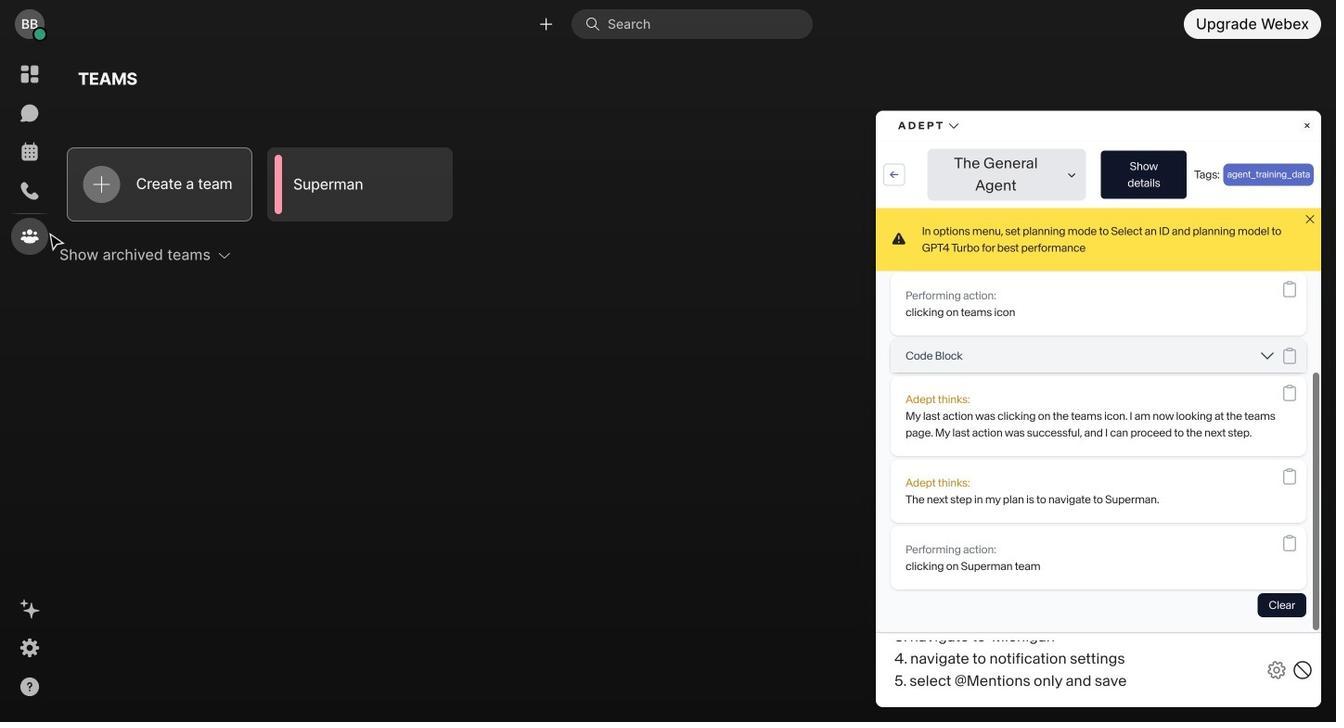 Task type: locate. For each thing, give the bounding box(es) containing it.
bob builder list item
[[675, 229, 1047, 270]]

list item
[[67, 150, 375, 197]]

webex tab list
[[11, 56, 48, 255]]

tab list
[[65, 106, 399, 141]]

navigation
[[0, 48, 59, 723]]



Task type: vqa. For each thing, say whether or not it's contained in the screenshot.
Team Moderators list
yes



Task type: describe. For each thing, give the bounding box(es) containing it.
michigan list item
[[67, 243, 375, 289]]

general list item
[[67, 197, 375, 243]]

arrow down_16 image
[[275, 295, 289, 310]]

team moderators list
[[675, 188, 1047, 271]]



